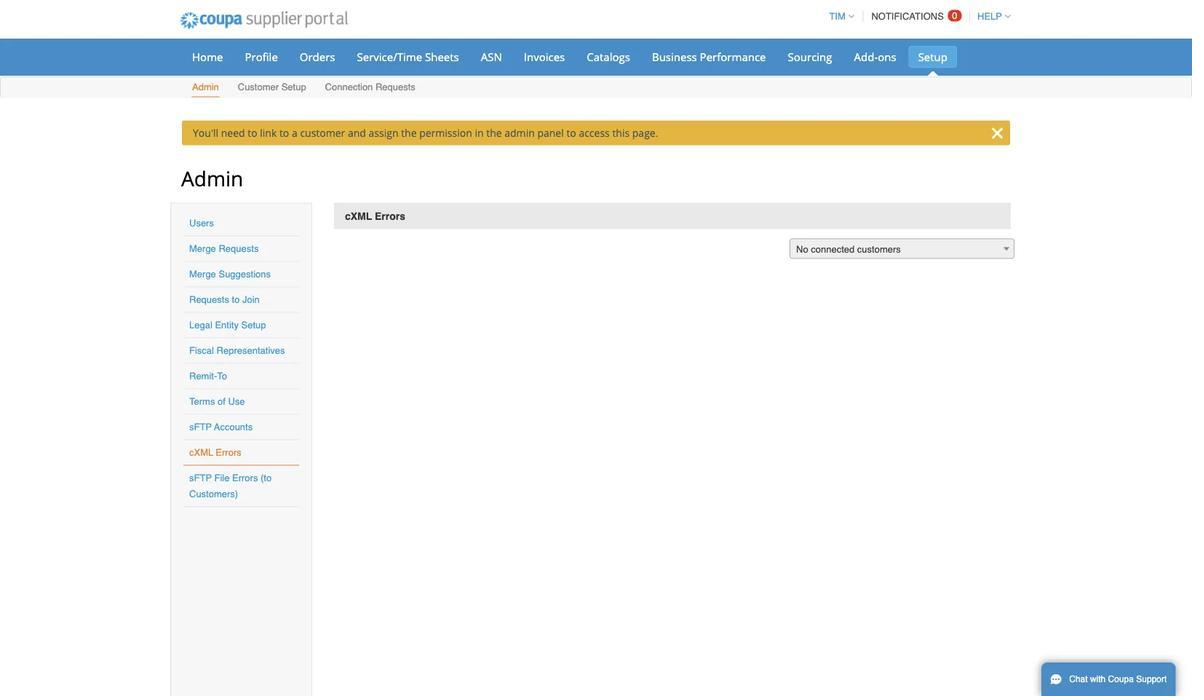 Task type: describe. For each thing, give the bounding box(es) containing it.
requests to join link
[[189, 294, 260, 305]]

(to
[[261, 473, 272, 484]]

sheets
[[425, 49, 459, 64]]

admin
[[505, 126, 535, 140]]

help
[[978, 11, 1003, 22]]

1 the from the left
[[401, 126, 417, 140]]

you'll need to link to a customer and assign the permission in the admin panel to access this page.
[[193, 126, 659, 140]]

legal
[[189, 320, 213, 331]]

0 horizontal spatial cxml errors
[[189, 447, 242, 458]]

and
[[348, 126, 366, 140]]

entity
[[215, 320, 239, 331]]

you'll
[[193, 126, 219, 140]]

connection requests
[[325, 82, 416, 92]]

coupa
[[1109, 674, 1135, 685]]

home
[[192, 49, 223, 64]]

business
[[652, 49, 697, 64]]

requests to join
[[189, 294, 260, 305]]

No connected customers text field
[[791, 239, 1014, 260]]

profile link
[[236, 46, 288, 68]]

this
[[613, 126, 630, 140]]

a
[[292, 126, 298, 140]]

service/time
[[357, 49, 422, 64]]

1 horizontal spatial cxml errors
[[345, 210, 406, 222]]

connection requests link
[[324, 78, 416, 97]]

invoices
[[524, 49, 565, 64]]

business performance
[[652, 49, 767, 64]]

merge for merge suggestions
[[189, 269, 216, 280]]

merge requests link
[[189, 243, 259, 254]]

0 vertical spatial admin
[[192, 82, 219, 92]]

sourcing link
[[779, 46, 842, 68]]

panel
[[538, 126, 564, 140]]

1 vertical spatial errors
[[216, 447, 242, 458]]

business performance link
[[643, 46, 776, 68]]

legal entity setup
[[189, 320, 266, 331]]

orders
[[300, 49, 335, 64]]

users
[[189, 218, 214, 229]]

to right panel
[[567, 126, 577, 140]]

service/time sheets
[[357, 49, 459, 64]]

No connected customers field
[[790, 239, 1015, 260]]

navigation containing notifications 0
[[823, 2, 1012, 31]]

setup inside customer setup link
[[282, 82, 306, 92]]

sftp for sftp file errors (to customers)
[[189, 473, 212, 484]]

users link
[[189, 218, 214, 229]]

with
[[1091, 674, 1106, 685]]

sftp for sftp accounts
[[189, 422, 212, 433]]

tim link
[[823, 11, 855, 22]]

legal entity setup link
[[189, 320, 266, 331]]

add-ons
[[855, 49, 897, 64]]

asn
[[481, 49, 502, 64]]

customers)
[[189, 489, 238, 500]]

to
[[217, 371, 227, 382]]

merge for merge requests
[[189, 243, 216, 254]]

home link
[[183, 46, 233, 68]]

accounts
[[214, 422, 253, 433]]

add-
[[855, 49, 878, 64]]

chat with coupa support button
[[1042, 663, 1176, 696]]

invoices link
[[515, 46, 575, 68]]

chat
[[1070, 674, 1088, 685]]

join
[[243, 294, 260, 305]]

assign
[[369, 126, 399, 140]]

merge requests
[[189, 243, 259, 254]]

help link
[[972, 11, 1012, 22]]



Task type: vqa. For each thing, say whether or not it's contained in the screenshot.
help link
yes



Task type: locate. For each thing, give the bounding box(es) containing it.
sourcing
[[788, 49, 833, 64]]

page.
[[633, 126, 659, 140]]

0
[[953, 10, 958, 21]]

support
[[1137, 674, 1168, 685]]

customer setup
[[238, 82, 306, 92]]

customer setup link
[[237, 78, 307, 97]]

2 vertical spatial errors
[[232, 473, 258, 484]]

setup down notifications 0
[[919, 49, 948, 64]]

merge suggestions link
[[189, 269, 271, 280]]

0 vertical spatial cxml errors
[[345, 210, 406, 222]]

ons
[[878, 49, 897, 64]]

navigation
[[823, 2, 1012, 31]]

remit-
[[189, 371, 217, 382]]

suggestions
[[219, 269, 271, 280]]

to left join
[[232, 294, 240, 305]]

the
[[401, 126, 417, 140], [487, 126, 502, 140]]

sftp up customers)
[[189, 473, 212, 484]]

representatives
[[217, 345, 285, 356]]

merge suggestions
[[189, 269, 271, 280]]

connection
[[325, 82, 373, 92]]

sftp file errors (to customers) link
[[189, 473, 272, 500]]

coupa supplier portal image
[[170, 2, 358, 39]]

2 vertical spatial requests
[[189, 294, 229, 305]]

fiscal
[[189, 345, 214, 356]]

merge down merge requests
[[189, 269, 216, 280]]

service/time sheets link
[[348, 46, 469, 68]]

0 horizontal spatial setup
[[241, 320, 266, 331]]

requests
[[376, 82, 416, 92], [219, 243, 259, 254], [189, 294, 229, 305]]

1 vertical spatial merge
[[189, 269, 216, 280]]

cxml errors link
[[189, 447, 242, 458]]

setup link
[[909, 46, 958, 68]]

setup inside setup link
[[919, 49, 948, 64]]

no
[[797, 244, 809, 255]]

0 vertical spatial sftp
[[189, 422, 212, 433]]

1 vertical spatial admin
[[181, 164, 243, 192]]

cxml
[[345, 210, 372, 222], [189, 447, 213, 458]]

1 vertical spatial cxml
[[189, 447, 213, 458]]

terms of use link
[[189, 396, 245, 407]]

link
[[260, 126, 277, 140]]

of
[[218, 396, 226, 407]]

to left link
[[248, 126, 258, 140]]

setup
[[919, 49, 948, 64], [282, 82, 306, 92], [241, 320, 266, 331]]

chat with coupa support
[[1070, 674, 1168, 685]]

1 horizontal spatial the
[[487, 126, 502, 140]]

admin down the home link
[[192, 82, 219, 92]]

tim
[[830, 11, 846, 22]]

sftp accounts
[[189, 422, 253, 433]]

to
[[248, 126, 258, 140], [280, 126, 289, 140], [567, 126, 577, 140], [232, 294, 240, 305]]

requests for connection requests
[[376, 82, 416, 92]]

file
[[214, 473, 230, 484]]

1 vertical spatial requests
[[219, 243, 259, 254]]

0 vertical spatial errors
[[375, 210, 406, 222]]

merge down users on the top left
[[189, 243, 216, 254]]

orders link
[[290, 46, 345, 68]]

1 vertical spatial cxml errors
[[189, 447, 242, 458]]

merge
[[189, 243, 216, 254], [189, 269, 216, 280]]

requests for merge requests
[[219, 243, 259, 254]]

errors
[[375, 210, 406, 222], [216, 447, 242, 458], [232, 473, 258, 484]]

fiscal representatives link
[[189, 345, 285, 356]]

sftp down terms
[[189, 422, 212, 433]]

catalogs link
[[578, 46, 640, 68]]

add-ons link
[[845, 46, 906, 68]]

remit-to
[[189, 371, 227, 382]]

sftp file errors (to customers)
[[189, 473, 272, 500]]

the right in
[[487, 126, 502, 140]]

profile
[[245, 49, 278, 64]]

need
[[221, 126, 245, 140]]

fiscal representatives
[[189, 345, 285, 356]]

sftp accounts link
[[189, 422, 253, 433]]

sftp inside sftp file errors (to customers)
[[189, 473, 212, 484]]

setup right the customer
[[282, 82, 306, 92]]

terms of use
[[189, 396, 245, 407]]

notifications 0
[[872, 10, 958, 22]]

asn link
[[472, 46, 512, 68]]

2 horizontal spatial setup
[[919, 49, 948, 64]]

use
[[228, 396, 245, 407]]

admin link
[[192, 78, 220, 97]]

admin down you'll
[[181, 164, 243, 192]]

0 vertical spatial setup
[[919, 49, 948, 64]]

requests up suggestions
[[219, 243, 259, 254]]

0 horizontal spatial the
[[401, 126, 417, 140]]

1 horizontal spatial setup
[[282, 82, 306, 92]]

setup down join
[[241, 320, 266, 331]]

1 vertical spatial sftp
[[189, 473, 212, 484]]

remit-to link
[[189, 371, 227, 382]]

1 sftp from the top
[[189, 422, 212, 433]]

permission
[[420, 126, 473, 140]]

connected
[[811, 244, 855, 255]]

the right "assign"
[[401, 126, 417, 140]]

admin
[[192, 82, 219, 92], [181, 164, 243, 192]]

1 vertical spatial setup
[[282, 82, 306, 92]]

performance
[[700, 49, 767, 64]]

customer
[[300, 126, 345, 140]]

requests up 'legal'
[[189, 294, 229, 305]]

no connected customers
[[797, 244, 901, 255]]

customers
[[858, 244, 901, 255]]

in
[[475, 126, 484, 140]]

1 horizontal spatial cxml
[[345, 210, 372, 222]]

0 horizontal spatial cxml
[[189, 447, 213, 458]]

1 merge from the top
[[189, 243, 216, 254]]

catalogs
[[587, 49, 631, 64]]

0 vertical spatial cxml
[[345, 210, 372, 222]]

2 the from the left
[[487, 126, 502, 140]]

0 vertical spatial merge
[[189, 243, 216, 254]]

access
[[579, 126, 610, 140]]

2 sftp from the top
[[189, 473, 212, 484]]

2 merge from the top
[[189, 269, 216, 280]]

notifications
[[872, 11, 944, 22]]

errors inside sftp file errors (to customers)
[[232, 473, 258, 484]]

terms
[[189, 396, 215, 407]]

to left "a"
[[280, 126, 289, 140]]

requests down service/time
[[376, 82, 416, 92]]

customer
[[238, 82, 279, 92]]

2 vertical spatial setup
[[241, 320, 266, 331]]

0 vertical spatial requests
[[376, 82, 416, 92]]



